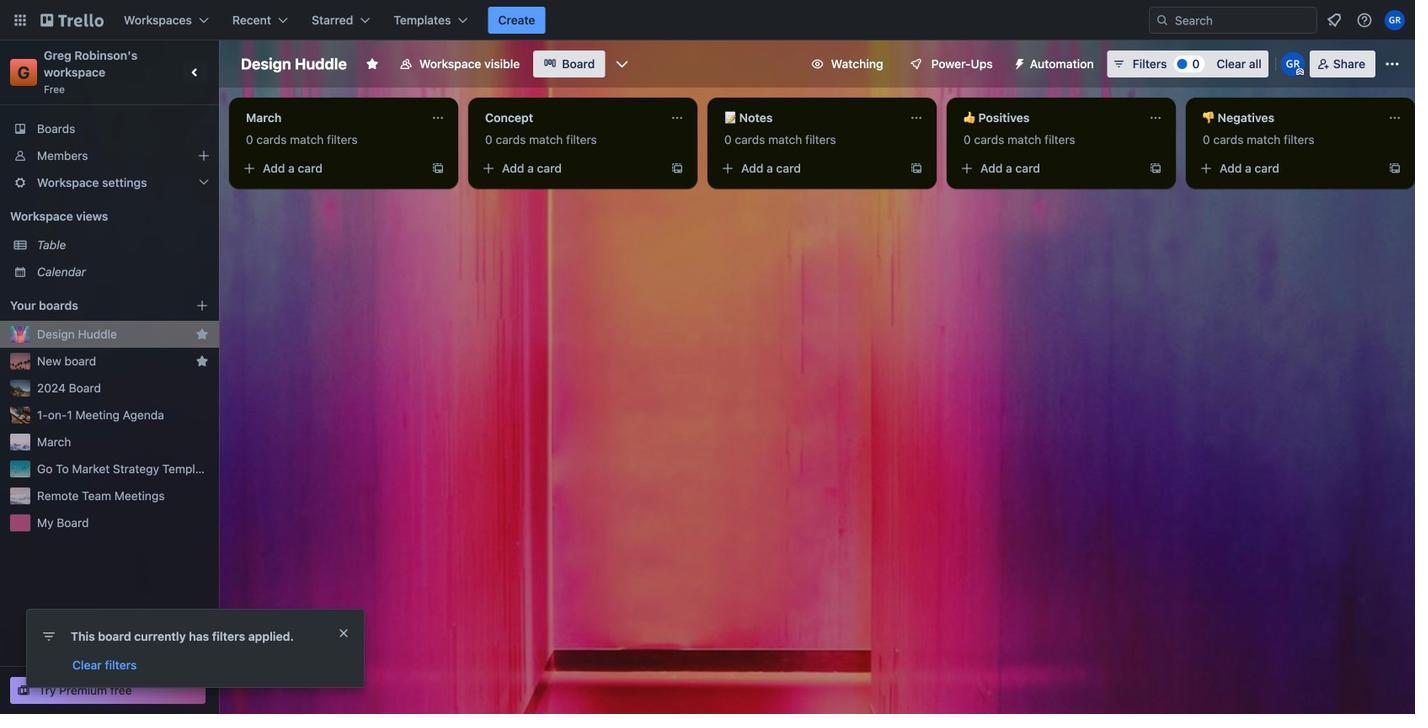 Task type: locate. For each thing, give the bounding box(es) containing it.
customize views image
[[614, 56, 630, 72]]

0 vertical spatial starred icon image
[[195, 328, 209, 341]]

sm image
[[1006, 51, 1030, 74]]

0 horizontal spatial greg robinson (gregrobinson96) image
[[1281, 52, 1305, 76]]

create from template… image
[[431, 162, 445, 175], [671, 162, 684, 175], [1388, 162, 1402, 175]]

2 horizontal spatial create from template… image
[[1388, 162, 1402, 175]]

2 starred icon image from the top
[[195, 355, 209, 368]]

None text field
[[954, 104, 1142, 131], [1193, 104, 1382, 131], [954, 104, 1142, 131], [1193, 104, 1382, 131]]

0 horizontal spatial create from template… image
[[431, 162, 445, 175]]

greg robinson (gregrobinson96) image
[[1385, 10, 1405, 30], [1281, 52, 1305, 76]]

1 horizontal spatial create from template… image
[[671, 162, 684, 175]]

None text field
[[236, 104, 425, 131], [475, 104, 664, 131], [714, 104, 903, 131], [236, 104, 425, 131], [475, 104, 664, 131], [714, 104, 903, 131]]

1 vertical spatial starred icon image
[[195, 355, 209, 368]]

starred icon image
[[195, 328, 209, 341], [195, 355, 209, 368]]

1 create from template… image from the left
[[910, 162, 923, 175]]

star or unstar board image
[[366, 57, 379, 71]]

create from template… image
[[910, 162, 923, 175], [1149, 162, 1163, 175]]

0 horizontal spatial create from template… image
[[910, 162, 923, 175]]

open information menu image
[[1356, 12, 1373, 29]]

alert
[[27, 610, 364, 687]]

1 horizontal spatial greg robinson (gregrobinson96) image
[[1385, 10, 1405, 30]]

0 notifications image
[[1324, 10, 1344, 30]]

1 horizontal spatial create from template… image
[[1149, 162, 1163, 175]]

greg robinson (gregrobinson96) image down search 'field'
[[1281, 52, 1305, 76]]

2 create from template… image from the left
[[671, 162, 684, 175]]

Search field
[[1169, 8, 1317, 32]]

search image
[[1156, 13, 1169, 27]]

show menu image
[[1384, 56, 1401, 72]]

0 vertical spatial greg robinson (gregrobinson96) image
[[1385, 10, 1405, 30]]

greg robinson (gregrobinson96) image right open information menu icon
[[1385, 10, 1405, 30]]



Task type: describe. For each thing, give the bounding box(es) containing it.
1 vertical spatial greg robinson (gregrobinson96) image
[[1281, 52, 1305, 76]]

2 create from template… image from the left
[[1149, 162, 1163, 175]]

add board image
[[195, 299, 209, 313]]

your boards with 8 items element
[[10, 296, 170, 316]]

this member is an admin of this board. image
[[1296, 68, 1304, 76]]

1 create from template… image from the left
[[431, 162, 445, 175]]

dismiss flag image
[[337, 627, 350, 640]]

primary element
[[0, 0, 1415, 40]]

1 starred icon image from the top
[[195, 328, 209, 341]]

back to home image
[[40, 7, 104, 34]]

Board name text field
[[233, 51, 355, 78]]

workspace navigation collapse icon image
[[184, 61, 207, 84]]

3 create from template… image from the left
[[1388, 162, 1402, 175]]



Task type: vqa. For each thing, say whether or not it's contained in the screenshot.
3rd Create from template… icon from left
yes



